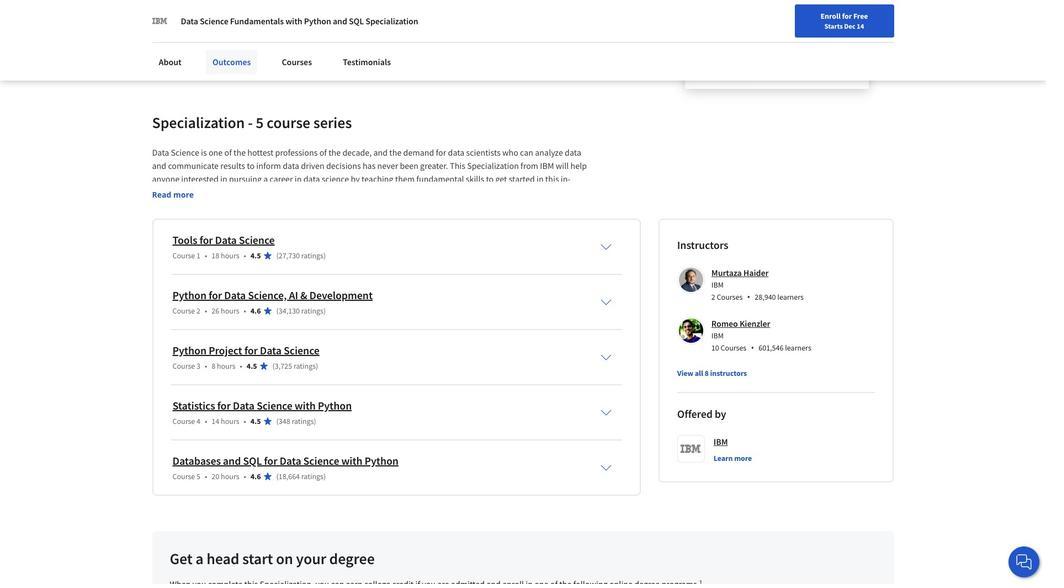 Task type: locate. For each thing, give the bounding box(es) containing it.
hours for databases and sql for data science with python
[[221, 472, 239, 482]]

courses down murtaza
[[717, 292, 743, 302]]

get
[[496, 173, 507, 184]]

inform
[[256, 160, 281, 171]]

resume,
[[332, 31, 361, 42]]

0 horizontal spatial of
[[224, 147, 232, 158]]

0 vertical spatial learners
[[778, 292, 804, 302]]

( down python project for data science link
[[273, 361, 275, 371]]

for up greater.
[[436, 147, 446, 158]]

0 horizontal spatial 5
[[197, 472, 201, 482]]

the up results
[[234, 147, 246, 158]]

a down inform in the top of the page
[[264, 173, 268, 184]]

course 2 • 26 hours •
[[173, 306, 246, 316]]

ratings
[[301, 251, 324, 261], [301, 306, 324, 316], [294, 361, 316, 371], [292, 416, 314, 426], [301, 472, 324, 482]]

to up the pursuing
[[247, 160, 255, 171]]

and up resume,
[[333, 15, 347, 27]]

1 horizontal spatial of
[[320, 147, 327, 158]]

demand
[[403, 147, 434, 158], [152, 187, 183, 198]]

find
[[740, 13, 754, 23]]

) right 18,664
[[324, 472, 326, 482]]

0 vertical spatial sql
[[349, 15, 364, 27]]

more
[[173, 189, 194, 200], [735, 453, 752, 463]]

) right 3,725
[[316, 361, 318, 371]]

instructors
[[711, 368, 747, 378]]

ai
[[289, 288, 298, 302]]

0 horizontal spatial 2
[[197, 306, 201, 316]]

tools for data science link
[[173, 233, 275, 247]]

hours down project
[[217, 361, 236, 371]]

in down the driven
[[295, 173, 302, 184]]

courses inside "murtaza haider ibm 2 courses • 28,940 learners"
[[717, 292, 743, 302]]

1 horizontal spatial a
[[204, 1, 212, 21]]

601,546
[[759, 343, 784, 353]]

1 horizontal spatial by
[[715, 407, 727, 421]]

review
[[353, 44, 378, 55]]

career
[[788, 13, 809, 23]]

in inside add this credential to your linkedin profile, resume, or cv share it on social media and in your performance review
[[276, 44, 284, 55]]

0 vertical spatial courses
[[282, 56, 312, 67]]

0 horizontal spatial by
[[351, 173, 360, 184]]

4.6 down science, at left
[[251, 306, 261, 316]]

1 vertical spatial 5
[[197, 472, 201, 482]]

romeo kienzler image
[[679, 319, 704, 343]]

1 course from the top
[[173, 251, 195, 261]]

outcomes link
[[206, 50, 258, 74]]

4 course from the top
[[173, 416, 195, 426]]

data up 18,664
[[280, 454, 301, 468]]

murtaza
[[712, 267, 742, 278]]

courses inside romeo kienzler ibm 10 courses • 601,546 learners
[[721, 343, 747, 353]]

1 vertical spatial learners
[[786, 343, 812, 353]]

in down the linkedin
[[276, 44, 284, 55]]

4.6 for for
[[251, 472, 261, 482]]

1 vertical spatial specialization
[[152, 113, 245, 133]]

offered by
[[678, 407, 727, 421]]

• down tools for data science
[[244, 251, 246, 261]]

( 18,664 ratings )
[[276, 472, 326, 482]]

2 vertical spatial specialization
[[467, 160, 519, 171]]

4.5 for statistics
[[251, 416, 261, 426]]

1 horizontal spatial more
[[735, 453, 752, 463]]

ibm down murtaza
[[712, 280, 724, 290]]

tools
[[173, 233, 197, 247]]

1 vertical spatial courses
[[717, 292, 743, 302]]

( for data
[[276, 472, 279, 482]]

0 vertical spatial career
[[215, 1, 257, 21]]

0 vertical spatial on
[[201, 44, 211, 55]]

0 horizontal spatial career
[[215, 1, 257, 21]]

1 vertical spatial 4.6
[[251, 472, 261, 482]]

python project for data science
[[173, 343, 320, 357]]

more right read
[[173, 189, 194, 200]]

• inside romeo kienzler ibm 10 courses • 601,546 learners
[[751, 342, 755, 354]]

1 vertical spatial 4.5
[[247, 361, 257, 371]]

the up decisions on the top left of the page
[[329, 147, 341, 158]]

credential
[[203, 31, 240, 42]]

learners right 28,940
[[778, 292, 804, 302]]

2 of from the left
[[320, 147, 327, 158]]

hours right 4
[[221, 416, 239, 426]]

• right 4
[[205, 416, 207, 426]]

course for databases and sql for data science with python
[[173, 472, 195, 482]]

get
[[170, 549, 193, 569]]

2 4.6 from the top
[[251, 472, 261, 482]]

this left in- in the top of the page
[[546, 173, 559, 184]]

instructors
[[678, 238, 729, 252]]

and up never
[[374, 147, 388, 158]]

0 horizontal spatial 8
[[212, 361, 216, 371]]

murtaza haider ibm 2 courses • 28,940 learners
[[712, 267, 804, 303]]

science,
[[248, 288, 287, 302]]

ibm inside "murtaza haider ibm 2 courses • 28,940 learners"
[[712, 280, 724, 290]]

more for learn more
[[735, 453, 752, 463]]

hours right 26
[[221, 306, 239, 316]]

• right 26
[[244, 306, 246, 316]]

on
[[201, 44, 211, 55], [276, 549, 293, 569]]

read more
[[152, 189, 194, 200]]

2
[[712, 292, 716, 302], [197, 306, 201, 316]]

courses down add this credential to your linkedin profile, resume, or cv share it on social media and in your performance review
[[282, 56, 312, 67]]

tools for data science
[[173, 233, 275, 247]]

) for science
[[316, 361, 318, 371]]

1 horizontal spatial this
[[546, 173, 559, 184]]

course left 4
[[173, 416, 195, 426]]

add
[[171, 31, 186, 42]]

testimonials link
[[336, 50, 398, 74]]

this up it at the top
[[187, 31, 201, 42]]

0 vertical spatial 5
[[256, 113, 264, 133]]

this
[[187, 31, 201, 42], [546, 173, 559, 184]]

for inside the enroll for free starts dec 14
[[843, 11, 852, 21]]

) for with
[[314, 416, 316, 426]]

with
[[286, 15, 302, 27], [295, 399, 316, 413], [342, 454, 363, 468]]

0 horizontal spatial a
[[196, 549, 204, 569]]

scientists
[[466, 147, 501, 158]]

driven
[[301, 160, 325, 171]]

statistics for data science with python link
[[173, 399, 352, 413]]

14 down free
[[857, 22, 865, 30]]

14 inside the enroll for free starts dec 14
[[857, 22, 865, 30]]

2 horizontal spatial specialization
[[467, 160, 519, 171]]

by down decisions on the top left of the page
[[351, 173, 360, 184]]

0 vertical spatial 4.6
[[251, 306, 261, 316]]

2 vertical spatial 4.5
[[251, 416, 261, 426]]

earn
[[171, 1, 201, 21]]

data up add
[[181, 15, 198, 27]]

courses for murtaza
[[717, 292, 743, 302]]

5 course from the top
[[173, 472, 195, 482]]

on right it at the top
[[201, 44, 211, 55]]

ratings for science
[[294, 361, 316, 371]]

0 horizontal spatial this
[[187, 31, 201, 42]]

0 vertical spatial by
[[351, 173, 360, 184]]

0 vertical spatial 4.5
[[251, 251, 261, 261]]

4.5 down statistics for data science with python link at the left bottom
[[251, 416, 261, 426]]

databases and sql for data science with python
[[173, 454, 399, 468]]

professions
[[275, 147, 318, 158]]

1 horizontal spatial career
[[270, 173, 293, 184]]

) for ai
[[324, 306, 326, 316]]

hours for tools for data science
[[221, 251, 239, 261]]

None search field
[[157, 7, 423, 29]]

) right 27,730
[[324, 251, 326, 261]]

• left 28,940
[[747, 291, 751, 303]]

1 vertical spatial 14
[[212, 416, 219, 426]]

4
[[197, 416, 201, 426]]

1 of from the left
[[224, 147, 232, 158]]

certificate
[[260, 1, 326, 21]]

learners right 601,546
[[786, 343, 812, 353]]

ratings down &
[[301, 306, 324, 316]]

specialization
[[366, 15, 418, 27], [152, 113, 245, 133], [467, 160, 519, 171]]

ibm up 10
[[712, 331, 724, 341]]

0 horizontal spatial 14
[[212, 416, 219, 426]]

ratings right 348 at the left bottom of the page
[[292, 416, 314, 426]]

( down statistics for data science with python link at the left bottom
[[276, 416, 279, 426]]

0 vertical spatial specialization
[[366, 15, 418, 27]]

about
[[159, 56, 182, 67]]

0 vertical spatial with
[[286, 15, 302, 27]]

of up the driven
[[320, 147, 327, 158]]

this inside add this credential to your linkedin profile, resume, or cv share it on social media and in your performance review
[[187, 31, 201, 42]]

0 horizontal spatial sql
[[243, 454, 262, 468]]

started
[[509, 173, 535, 184]]

get a head start on your degree
[[170, 549, 375, 569]]

help
[[571, 160, 587, 171]]

0 horizontal spatial demand
[[152, 187, 183, 198]]

8 inside view all 8 instructors button
[[705, 368, 709, 378]]

2 down murtaza
[[712, 292, 716, 302]]

data up help
[[565, 147, 582, 158]]

0 vertical spatial to
[[242, 31, 250, 42]]

0 vertical spatial demand
[[403, 147, 434, 158]]

data down the driven
[[304, 173, 320, 184]]

1 vertical spatial to
[[247, 160, 255, 171]]

ibm inside romeo kienzler ibm 10 courses • 601,546 learners
[[712, 331, 724, 341]]

( down the python for data science, ai & development
[[276, 306, 279, 316]]

free
[[854, 11, 868, 21]]

coursera career certificate image
[[686, 0, 870, 89]]

1 vertical spatial with
[[295, 399, 316, 413]]

1 horizontal spatial sql
[[349, 15, 364, 27]]

ibm link
[[714, 435, 728, 448]]

sql up resume,
[[349, 15, 364, 27]]

1 horizontal spatial demand
[[403, 147, 434, 158]]

)
[[324, 251, 326, 261], [324, 306, 326, 316], [316, 361, 318, 371], [314, 416, 316, 426], [324, 472, 326, 482]]

course left 26
[[173, 306, 195, 316]]

2 vertical spatial courses
[[721, 343, 747, 353]]

a for career
[[204, 1, 212, 21]]

0 vertical spatial 2
[[712, 292, 716, 302]]

data
[[181, 15, 198, 27], [152, 147, 169, 158], [215, 233, 237, 247], [224, 288, 246, 302], [260, 343, 282, 357], [233, 399, 255, 413], [280, 454, 301, 468]]

for up dec
[[843, 11, 852, 21]]

learners inside romeo kienzler ibm 10 courses • 601,546 learners
[[786, 343, 812, 353]]

kienzler
[[740, 318, 771, 329]]

on inside add this credential to your linkedin profile, resume, or cv share it on social media and in your performance review
[[201, 44, 211, 55]]

1 vertical spatial a
[[264, 173, 268, 184]]

2 horizontal spatial a
[[264, 173, 268, 184]]

offered
[[678, 407, 713, 421]]

2 left 26
[[197, 306, 201, 316]]

1 vertical spatial on
[[276, 549, 293, 569]]

course left 1
[[173, 251, 195, 261]]

4.5 left 27,730
[[251, 251, 261, 261]]

2 horizontal spatial the
[[390, 147, 402, 158]]

to left get
[[486, 173, 494, 184]]

1 horizontal spatial on
[[276, 549, 293, 569]]

1 vertical spatial sql
[[243, 454, 262, 468]]

analyze
[[535, 147, 563, 158]]

haider
[[744, 267, 769, 278]]

8 right 3 at bottom left
[[212, 361, 216, 371]]

4.6
[[251, 306, 261, 316], [251, 472, 261, 482]]

( up the python for data science, ai & development link
[[276, 251, 279, 261]]

0 vertical spatial a
[[204, 1, 212, 21]]

by right offered at the right of the page
[[715, 407, 727, 421]]

hours right 18
[[221, 251, 239, 261]]

3 course from the top
[[173, 361, 195, 371]]

5 down databases
[[197, 472, 201, 482]]

14
[[857, 22, 865, 30], [212, 416, 219, 426]]

view all 8 instructors button
[[678, 368, 747, 379]]

1 4.6 from the top
[[251, 306, 261, 316]]

data up this
[[448, 147, 465, 158]]

• left 26
[[205, 306, 207, 316]]

1 horizontal spatial 8
[[705, 368, 709, 378]]

by inside 'data science is one of the hottest professions of the decade, and the demand for data scientists who can analyze data and communicate results to inform data driven decisions has never been greater. this specialization from ibm will help anyone interested in pursuing a career in data science by teaching them fundamental skills to get started in this in- demand field.'
[[351, 173, 360, 184]]

• left 601,546
[[751, 342, 755, 354]]

) for data
[[324, 472, 326, 482]]

0 horizontal spatial more
[[173, 189, 194, 200]]

2 vertical spatial a
[[196, 549, 204, 569]]

specialization up 'is'
[[152, 113, 245, 133]]

your left degree
[[296, 549, 326, 569]]

0 vertical spatial 14
[[857, 22, 865, 30]]

and up anyone
[[152, 160, 166, 171]]

20
[[212, 472, 219, 482]]

0 horizontal spatial on
[[201, 44, 211, 55]]

databases and sql for data science with python link
[[173, 454, 399, 468]]

enroll for free starts dec 14
[[821, 11, 868, 30]]

learners inside "murtaza haider ibm 2 courses • 28,940 learners"
[[778, 292, 804, 302]]

1 horizontal spatial 14
[[857, 22, 865, 30]]

4.5 down python project for data science
[[247, 361, 257, 371]]

hours right 20
[[221, 472, 239, 482]]

sql up course 5 • 20 hours •
[[243, 454, 262, 468]]

head
[[207, 549, 239, 569]]

26
[[212, 306, 219, 316]]

8 right "all"
[[705, 368, 709, 378]]

ibm
[[540, 160, 554, 171], [712, 280, 724, 290], [712, 331, 724, 341], [714, 436, 728, 447]]

on right start
[[276, 549, 293, 569]]

the
[[234, 147, 246, 158], [329, 147, 341, 158], [390, 147, 402, 158]]

of right one
[[224, 147, 232, 158]]

2 course from the top
[[173, 306, 195, 316]]

1 vertical spatial more
[[735, 453, 752, 463]]

( down 'databases and sql for data science with python' link
[[276, 472, 279, 482]]

of
[[224, 147, 232, 158], [320, 147, 327, 158]]

0 vertical spatial more
[[173, 189, 194, 200]]

14 right 4
[[212, 416, 219, 426]]

specialization up get
[[467, 160, 519, 171]]

1 horizontal spatial 2
[[712, 292, 716, 302]]

ibm inside 'data science is one of the hottest professions of the decade, and the demand for data scientists who can analyze data and communicate results to inform data driven decisions has never been greater. this specialization from ibm will help anyone interested in pursuing a career in data science by teaching them fundamental skills to get started in this in- demand field.'
[[540, 160, 554, 171]]

hours
[[221, 251, 239, 261], [221, 306, 239, 316], [217, 361, 236, 371], [221, 416, 239, 426], [221, 472, 239, 482]]

learners for haider
[[778, 292, 804, 302]]

0 horizontal spatial the
[[234, 147, 246, 158]]

career down inform in the top of the page
[[270, 173, 293, 184]]

to up media
[[242, 31, 250, 42]]

project
[[209, 343, 242, 357]]

career
[[215, 1, 257, 21], [270, 173, 293, 184]]

ibm down analyze on the right of the page
[[540, 160, 554, 171]]

data up anyone
[[152, 147, 169, 158]]

2 vertical spatial to
[[486, 173, 494, 184]]

0 vertical spatial this
[[187, 31, 201, 42]]

course 4 • 14 hours •
[[173, 416, 246, 426]]

courses right 10
[[721, 343, 747, 353]]

demand up been
[[403, 147, 434, 158]]

1 horizontal spatial the
[[329, 147, 341, 158]]

1 vertical spatial this
[[546, 173, 559, 184]]

your down fundamentals
[[251, 31, 268, 42]]

data
[[448, 147, 465, 158], [565, 147, 582, 158], [283, 160, 299, 171], [304, 173, 320, 184]]

learners for kienzler
[[786, 343, 812, 353]]

and right media
[[261, 44, 275, 55]]

your right find
[[756, 13, 770, 23]]

the up never
[[390, 147, 402, 158]]

1 vertical spatial 2
[[197, 306, 201, 316]]

4.6 left 18,664
[[251, 472, 261, 482]]

1 vertical spatial career
[[270, 173, 293, 184]]

career inside 'data science is one of the hottest professions of the decade, and the demand for data scientists who can analyze data and communicate results to inform data driven decisions has never been greater. this specialization from ibm will help anyone interested in pursuing a career in data science by teaching them fundamental skills to get started in this in- demand field.'
[[270, 173, 293, 184]]

series
[[314, 113, 352, 133]]

degree
[[329, 549, 375, 569]]

( 348 ratings )
[[276, 416, 316, 426]]

) right 348 at the left bottom of the page
[[314, 416, 316, 426]]

ratings right 3,725
[[294, 361, 316, 371]]

18,664
[[279, 472, 300, 482]]

course for statistics for data science with python
[[173, 416, 195, 426]]

learn more button
[[714, 453, 752, 464]]

pursuing
[[229, 173, 262, 184]]



Task type: vqa. For each thing, say whether or not it's contained in the screenshot.
IBM Icon
yes



Task type: describe. For each thing, give the bounding box(es) containing it.
teaching
[[362, 173, 394, 184]]

course for python project for data science
[[173, 361, 195, 371]]

has
[[363, 160, 376, 171]]

2 the from the left
[[329, 147, 341, 158]]

for up 26
[[209, 288, 222, 302]]

1 horizontal spatial specialization
[[366, 15, 418, 27]]

3
[[197, 361, 201, 371]]

course 1 • 18 hours •
[[173, 251, 246, 261]]

• right 1
[[205, 251, 207, 261]]

ratings for with
[[292, 416, 314, 426]]

1 horizontal spatial 5
[[256, 113, 264, 133]]

data up course 4 • 14 hours •
[[233, 399, 255, 413]]

0 horizontal spatial specialization
[[152, 113, 245, 133]]

learn
[[714, 453, 733, 463]]

outcomes
[[213, 56, 251, 67]]

murtaza haider image
[[679, 268, 704, 292]]

and up course 5 • 20 hours •
[[223, 454, 241, 468]]

for up ( 18,664 ratings )
[[264, 454, 278, 468]]

find your new career link
[[735, 11, 815, 25]]

dec
[[845, 22, 856, 30]]

english button
[[815, 0, 881, 36]]

-
[[248, 113, 253, 133]]

data up 3,725
[[260, 343, 282, 357]]

never
[[378, 160, 398, 171]]

english
[[835, 12, 862, 23]]

&
[[300, 288, 307, 302]]

science inside 'data science is one of the hottest professions of the decade, and the demand for data scientists who can analyze data and communicate results to inform data driven decisions has never been greater. this specialization from ibm will help anyone interested in pursuing a career in data science by teaching them fundamental skills to get started in this in- demand field.'
[[171, 147, 199, 158]]

for inside 'data science is one of the hottest professions of the decade, and the demand for data scientists who can analyze data and communicate results to inform data driven decisions has never been greater. this specialization from ibm will help anyone interested in pursuing a career in data science by teaching them fundamental skills to get started in this in- demand field.'
[[436, 147, 446, 158]]

course for python for data science, ai & development
[[173, 306, 195, 316]]

science
[[322, 173, 349, 184]]

data up 18
[[215, 233, 237, 247]]

data up course 2 • 26 hours •
[[224, 288, 246, 302]]

skills
[[466, 173, 484, 184]]

course for tools for data science
[[173, 251, 195, 261]]

3 the from the left
[[390, 147, 402, 158]]

• down python project for data science
[[240, 361, 242, 371]]

about link
[[152, 50, 188, 74]]

show notifications image
[[897, 14, 911, 27]]

this inside 'data science is one of the hottest professions of the decade, and the demand for data scientists who can analyze data and communicate results to inform data driven decisions has never been greater. this specialization from ibm will help anyone interested in pursuing a career in data science by teaching them fundamental skills to get started in this in- demand field.'
[[546, 173, 559, 184]]

decade,
[[343, 147, 372, 158]]

your down the linkedin
[[285, 44, 302, 55]]

18
[[212, 251, 219, 261]]

fundamental
[[417, 173, 464, 184]]

hottest
[[248, 147, 274, 158]]

and inside add this credential to your linkedin profile, resume, or cv share it on social media and in your performance review
[[261, 44, 275, 55]]

course
[[267, 113, 311, 133]]

been
[[400, 160, 419, 171]]

1 the from the left
[[234, 147, 246, 158]]

( for ai
[[276, 306, 279, 316]]

data inside 'data science is one of the hottest professions of the decade, and the demand for data scientists who can analyze data and communicate results to inform data driven decisions has never been greater. this specialization from ibm will help anyone interested in pursuing a career in data science by teaching them fundamental skills to get started in this in- demand field.'
[[152, 147, 169, 158]]

one
[[209, 147, 223, 158]]

chat with us image
[[1016, 553, 1033, 571]]

data science is one of the hottest professions of the decade, and the demand for data scientists who can analyze data and communicate results to inform data driven decisions has never been greater. this specialization from ibm will help anyone interested in pursuing a career in data science by teaching them fundamental skills to get started in this in- demand field.
[[152, 147, 589, 198]]

murtaza haider link
[[712, 267, 769, 278]]

communicate
[[168, 160, 219, 171]]

hours for python for data science, ai & development
[[221, 306, 239, 316]]

this
[[450, 160, 466, 171]]

course 5 • 20 hours •
[[173, 472, 246, 482]]

( 34,130 ratings )
[[276, 306, 326, 316]]

cv
[[373, 31, 382, 42]]

• right 3 at bottom left
[[205, 361, 207, 371]]

a inside 'data science is one of the hottest professions of the decade, and the demand for data scientists who can analyze data and communicate results to inform data driven decisions has never been greater. this specialization from ibm will help anyone interested in pursuing a career in data science by teaching them fundamental skills to get started in this in- demand field.'
[[264, 173, 268, 184]]

ratings for ai
[[301, 306, 324, 316]]

it
[[194, 44, 199, 55]]

4.5 for tools
[[251, 251, 261, 261]]

courses for romeo
[[721, 343, 747, 353]]

media
[[236, 44, 259, 55]]

start
[[242, 549, 273, 569]]

( for science
[[273, 361, 275, 371]]

in down results
[[220, 173, 227, 184]]

is
[[201, 147, 207, 158]]

learn more
[[714, 453, 752, 463]]

• down 'statistics for data science with python'
[[244, 416, 246, 426]]

read
[[152, 189, 171, 200]]

2 inside "murtaza haider ibm 2 courses • 28,940 learners"
[[712, 292, 716, 302]]

starts
[[825, 22, 843, 30]]

profile,
[[304, 31, 330, 42]]

348
[[279, 416, 290, 426]]

• inside "murtaza haider ibm 2 courses • 28,940 learners"
[[747, 291, 751, 303]]

more for read more
[[173, 189, 194, 200]]

romeo kienzler ibm 10 courses • 601,546 learners
[[712, 318, 812, 354]]

34,130
[[279, 306, 300, 316]]

4.6 for science,
[[251, 306, 261, 316]]

for up course 4 • 14 hours •
[[217, 399, 231, 413]]

statistics
[[173, 399, 215, 413]]

ratings right 27,730
[[301, 251, 324, 261]]

from
[[521, 160, 539, 171]]

ibm image
[[152, 13, 168, 29]]

romeo
[[712, 318, 738, 329]]

earn a career certificate
[[171, 1, 326, 21]]

anyone
[[152, 173, 180, 184]]

1 vertical spatial by
[[715, 407, 727, 421]]

( for with
[[276, 416, 279, 426]]

in down from
[[537, 173, 544, 184]]

hours for statistics for data science with python
[[221, 416, 239, 426]]

for up course 1 • 18 hours • at the top left
[[200, 233, 213, 247]]

for right project
[[244, 343, 258, 357]]

who
[[503, 147, 519, 158]]

3,725
[[275, 361, 292, 371]]

decisions
[[326, 160, 361, 171]]

testimonials
[[343, 56, 391, 67]]

ibm up learn
[[714, 436, 728, 447]]

ratings for data
[[301, 472, 324, 482]]

share
[[171, 44, 192, 55]]

28,940
[[755, 292, 776, 302]]

view
[[678, 368, 694, 378]]

1 vertical spatial demand
[[152, 187, 183, 198]]

results
[[220, 160, 245, 171]]

a for head
[[196, 549, 204, 569]]

can
[[520, 147, 534, 158]]

statistics for data science with python
[[173, 399, 352, 413]]

development
[[310, 288, 373, 302]]

interested
[[181, 173, 219, 184]]

databases
[[173, 454, 221, 468]]

hours for python project for data science
[[217, 361, 236, 371]]

4.5 for python
[[247, 361, 257, 371]]

specialization inside 'data science is one of the hottest professions of the decade, and the demand for data scientists who can analyze data and communicate results to inform data driven decisions has never been greater. this specialization from ibm will help anyone interested in pursuing a career in data science by teaching them fundamental skills to get started in this in- demand field.'
[[467, 160, 519, 171]]

romeo kienzler link
[[712, 318, 771, 329]]

data down the professions
[[283, 160, 299, 171]]

find your new career
[[740, 13, 809, 23]]

will
[[556, 160, 569, 171]]

to inside add this credential to your linkedin profile, resume, or cv share it on social media and in your performance review
[[242, 31, 250, 42]]

2 vertical spatial with
[[342, 454, 363, 468]]

• left 20
[[205, 472, 207, 482]]

python for data science, ai & development
[[173, 288, 373, 302]]

view all 8 instructors
[[678, 368, 747, 378]]

• right 20
[[244, 472, 246, 482]]



